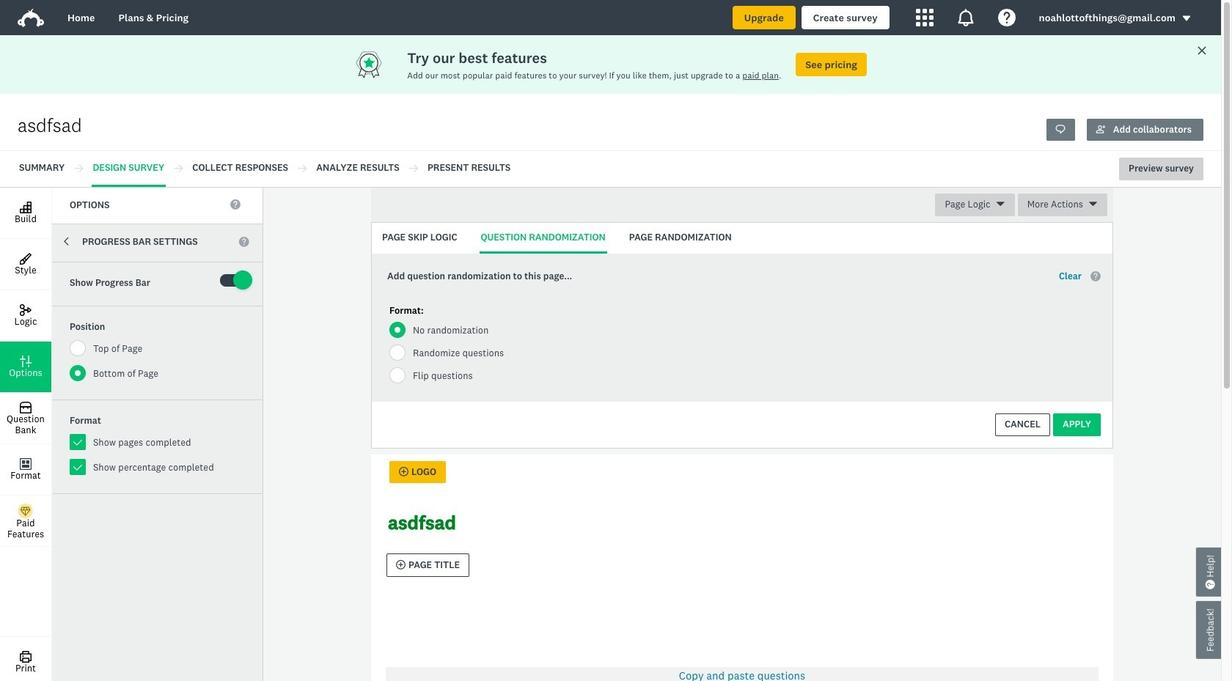 Task type: vqa. For each thing, say whether or not it's contained in the screenshot.
ARROWLEFT icon
no



Task type: describe. For each thing, give the bounding box(es) containing it.
dropdown arrow image
[[1182, 13, 1192, 24]]

help icon image
[[998, 9, 1016, 26]]

1 products icon image from the left
[[916, 9, 934, 26]]



Task type: locate. For each thing, give the bounding box(es) containing it.
products icon image
[[916, 9, 934, 26], [957, 9, 975, 26]]

0 horizontal spatial products icon image
[[916, 9, 934, 26]]

surveymonkey logo image
[[18, 9, 44, 27]]

1 horizontal spatial products icon image
[[957, 9, 975, 26]]

2 products icon image from the left
[[957, 9, 975, 26]]

rewards image
[[354, 50, 407, 79]]



